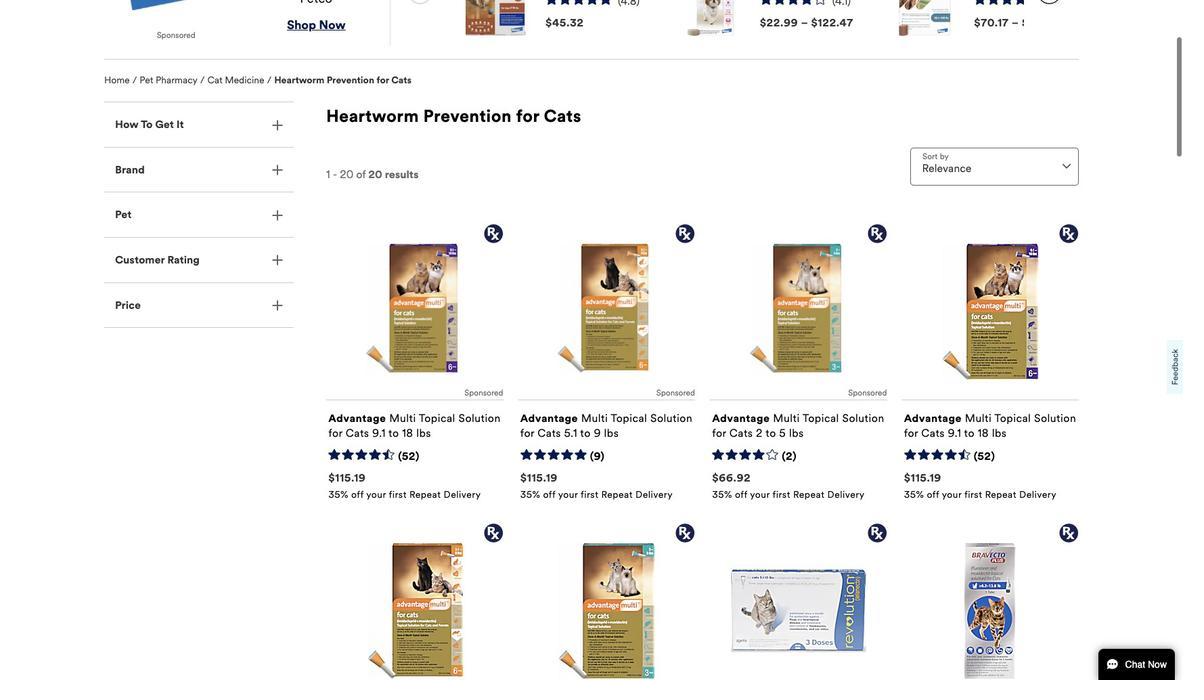 Task type: locate. For each thing, give the bounding box(es) containing it.
2 solution from the left
[[651, 412, 693, 424]]

1 horizontal spatial /
[[200, 75, 205, 86]]

2 rx medicine badge icon link from the left
[[518, 523, 696, 680]]

2 delivery from the left
[[636, 489, 673, 500]]

3 plus icon 2 button from the top
[[104, 193, 294, 237]]

prevention
[[327, 75, 375, 86], [424, 106, 512, 127]]

pet
[[140, 75, 153, 86]]

1 horizontal spatial $115.19
[[521, 471, 558, 484]]

18
[[402, 427, 414, 439], [978, 427, 990, 439]]

3 solution from the left
[[843, 412, 885, 424]]

1 horizontal spatial heartworm
[[326, 106, 419, 127]]

delivery
[[444, 489, 481, 500], [636, 489, 673, 500], [828, 489, 865, 500], [1020, 489, 1057, 500]]

to inside multi topical solution for cats 5.1 to 9 lbs
[[581, 427, 591, 439]]

$70.17
[[975, 17, 1009, 29]]

2 multi from the left
[[582, 412, 608, 424]]

1 / from the left
[[133, 75, 137, 86]]

sponsored for multi topical solution for cats 2 to 5 lbs
[[849, 388, 888, 397]]

0 horizontal spatial 20
[[340, 168, 354, 181]]

0 horizontal spatial $115.19 35% off your first repeat delivery
[[329, 471, 481, 500]]

0 horizontal spatial (52)
[[398, 450, 420, 463]]

$115.19 35% off your first repeat delivery
[[329, 471, 481, 500], [521, 471, 673, 500], [905, 471, 1057, 500]]

from $70.17 up to $130.12 element
[[975, 17, 1063, 29]]

35% inside $66.92 35% off your first repeat delivery
[[713, 489, 733, 500]]

1 to from the left
[[389, 427, 399, 439]]

1 20 from the left
[[340, 168, 354, 181]]

20 right of
[[369, 168, 383, 181]]

heartworm right medicine
[[274, 75, 325, 86]]

of
[[356, 168, 366, 181]]

3 repeat from the left
[[794, 489, 825, 500]]

3 lbs from the left
[[790, 427, 804, 439]]

4 topical from the left
[[995, 412, 1032, 424]]

4 multi from the left
[[966, 412, 992, 424]]

plus icon 2 image for 3rd plus icon 2 dropdown button from the top
[[272, 210, 283, 221]]

1 horizontal spatial 52 reviews element
[[974, 450, 996, 464]]

2 52 reviews element from the left
[[974, 450, 996, 464]]

9.1
[[373, 427, 386, 439], [949, 427, 962, 439]]

1 horizontal spatial –
[[1012, 17, 1020, 29]]

$130.12
[[1023, 17, 1063, 29]]

0 vertical spatial prevention
[[327, 75, 375, 86]]

35%
[[329, 489, 349, 500], [521, 489, 541, 500], [713, 489, 733, 500], [905, 489, 925, 500]]

0 horizontal spatial /
[[133, 75, 137, 86]]

citrus catapult arrow button
[[402, 0, 439, 36], [1032, 0, 1069, 36]]

lbs
[[417, 427, 431, 439], [604, 427, 619, 439], [790, 427, 804, 439], [993, 427, 1007, 439]]

2 lbs from the left
[[604, 427, 619, 439]]

(52)
[[398, 450, 420, 463], [974, 450, 996, 463]]

0 horizontal spatial 18
[[402, 427, 414, 439]]

$22.99
[[760, 17, 799, 29]]

1 horizontal spatial multi topical solution for cats 9.1 to 18 lbs
[[905, 412, 1077, 439]]

52 reviews element
[[398, 450, 420, 464], [974, 450, 996, 464]]

0 horizontal spatial citrus catapult arrow button
[[402, 0, 439, 36]]

3 plus icon 2 image from the top
[[272, 210, 283, 221]]

2 citrus catapult arrow button from the left
[[1032, 0, 1069, 36]]

sponsored
[[157, 30, 196, 40], [465, 388, 504, 397], [657, 388, 696, 397], [849, 388, 888, 397]]

cats
[[392, 75, 412, 86], [544, 106, 582, 127], [346, 427, 369, 439], [538, 427, 561, 439], [730, 427, 753, 439], [922, 427, 946, 439]]

first
[[389, 489, 407, 500], [581, 489, 599, 500], [773, 489, 791, 500], [965, 489, 983, 500]]

plus icon 2 button
[[104, 102, 294, 147], [104, 148, 294, 192], [104, 193, 294, 237], [104, 238, 294, 282], [104, 283, 294, 327]]

(9)
[[590, 450, 605, 463]]

now
[[319, 18, 346, 33]]

shop now
[[287, 18, 346, 33]]

2 repeat from the left
[[602, 489, 633, 500]]

4 rx medicine badge icon link from the left
[[902, 523, 1080, 680]]

2 horizontal spatial $115.19 35% off your first repeat delivery
[[905, 471, 1057, 500]]

2 horizontal spatial $115.19
[[905, 471, 942, 484]]

/ left pet
[[133, 75, 137, 86]]

4 plus icon 2 image from the top
[[272, 255, 283, 266]]

1 horizontal spatial 20
[[369, 168, 383, 181]]

2 / from the left
[[200, 75, 205, 86]]

cats for 2 reviews "element"
[[730, 427, 753, 439]]

1 horizontal spatial citrus catapult arrow button
[[1032, 0, 1069, 36]]

20
[[340, 168, 354, 181], [369, 168, 383, 181]]

2 plus icon 2 image from the top
[[272, 165, 283, 176]]

0 horizontal spatial multi topical solution for cats 9.1 to 18 lbs
[[329, 412, 501, 439]]

sponsored for multi topical solution for cats 9.1 to 18 lbs
[[465, 388, 504, 397]]

3 topical from the left
[[803, 412, 840, 424]]

0 horizontal spatial 9.1
[[373, 427, 386, 439]]

1 horizontal spatial (52)
[[974, 450, 996, 463]]

rx medicine badge icon link
[[326, 523, 504, 680], [518, 523, 696, 680], [710, 523, 888, 680], [902, 523, 1080, 680]]

down arrow icon 1 image
[[1063, 164, 1071, 169]]

1 horizontal spatial 18
[[978, 427, 990, 439]]

to
[[389, 427, 399, 439], [581, 427, 591, 439], [766, 427, 777, 439], [965, 427, 975, 439]]

shop now link
[[287, 7, 346, 33]]

2 to from the left
[[581, 427, 591, 439]]

0 horizontal spatial –
[[802, 17, 809, 29]]

2 $115.19 from the left
[[521, 471, 558, 484]]

for inside "multi topical solution for cats 2 to 5 lbs"
[[713, 427, 727, 439]]

– right $70.17
[[1012, 17, 1020, 29]]

2 plus icon 2 button from the top
[[104, 148, 294, 192]]

multi topical solution for cats 9.1 to 18 lbs
[[329, 412, 501, 439], [905, 412, 1077, 439]]

1 52 reviews element from the left
[[398, 450, 420, 464]]

1 horizontal spatial $115.19 35% off your first repeat delivery
[[521, 471, 673, 500]]

repeat inside $66.92 35% off your first repeat delivery
[[794, 489, 825, 500]]

1 plus icon 2 button from the top
[[104, 102, 294, 147]]

– right $22.99
[[802, 17, 809, 29]]

0 vertical spatial heartworm
[[274, 75, 325, 86]]

elanco interceptorcredelio. sponsored. image
[[110, 0, 243, 10]]

2 35% from the left
[[521, 489, 541, 500]]

2 18 from the left
[[978, 427, 990, 439]]

3 multi from the left
[[774, 412, 800, 424]]

cats for second 52 reviews element from right
[[346, 427, 369, 439]]

advantage
[[329, 412, 386, 424], [521, 412, 578, 424], [713, 412, 770, 424], [905, 412, 963, 424]]

4 first from the left
[[965, 489, 983, 500]]

pet pharmacy link
[[140, 75, 198, 86]]

3 first from the left
[[773, 489, 791, 500]]

/
[[133, 75, 137, 86], [200, 75, 205, 86], [267, 75, 272, 86]]

/ right medicine
[[267, 75, 272, 86]]

topical
[[419, 412, 456, 424], [611, 412, 648, 424], [803, 412, 840, 424], [995, 412, 1032, 424]]

1 horizontal spatial 9.1
[[949, 427, 962, 439]]

5 plus icon 2 button from the top
[[104, 283, 294, 327]]

results
[[385, 168, 419, 181]]

citrus catapult arrow image
[[408, 0, 432, 4]]

repeat
[[410, 489, 441, 500], [602, 489, 633, 500], [794, 489, 825, 500], [986, 489, 1017, 500]]

heartworm
[[274, 75, 325, 86], [326, 106, 419, 127]]

4 repeat from the left
[[986, 489, 1017, 500]]

1 citrus catapult arrow button from the left
[[402, 0, 439, 36]]

citrus catapult arrow image
[[1038, 0, 1062, 4]]

3 to from the left
[[766, 427, 777, 439]]

2
[[757, 427, 763, 439]]

2 topical from the left
[[611, 412, 648, 424]]

1 plus icon 2 image from the top
[[272, 120, 283, 130]]

2 – from the left
[[1012, 17, 1020, 29]]

3 your from the left
[[751, 489, 770, 500]]

3 delivery from the left
[[828, 489, 865, 500]]

3 35% from the left
[[713, 489, 733, 500]]

4 plus icon 2 button from the top
[[104, 238, 294, 282]]

medicine
[[225, 75, 264, 86]]

2 $115.19 35% off your first repeat delivery from the left
[[521, 471, 673, 500]]

0 horizontal spatial 52 reviews element
[[398, 450, 420, 464]]

1 rx medicine badge icon link from the left
[[326, 523, 504, 680]]

$115.19
[[329, 471, 366, 484], [521, 471, 558, 484], [905, 471, 942, 484]]

1 horizontal spatial prevention
[[424, 106, 512, 127]]

1 – from the left
[[802, 17, 809, 29]]

heartworm prevention for cats
[[326, 106, 582, 127]]

–
[[802, 17, 809, 29], [1012, 17, 1020, 29]]

3 off from the left
[[735, 489, 748, 500]]

5 plus icon 2 image from the top
[[272, 300, 283, 311]]

4 lbs from the left
[[993, 427, 1007, 439]]

20 right -
[[340, 168, 354, 181]]

off
[[351, 489, 364, 500], [543, 489, 556, 500], [735, 489, 748, 500], [927, 489, 940, 500]]

0 horizontal spatial heartworm
[[274, 75, 325, 86]]

1 advantage from the left
[[329, 412, 386, 424]]

2 advantage from the left
[[521, 412, 578, 424]]

4 35% from the left
[[905, 489, 925, 500]]

plus icon 2 image
[[272, 120, 283, 130], [272, 165, 283, 176], [272, 210, 283, 221], [272, 255, 283, 266], [272, 300, 283, 311]]

your
[[367, 489, 386, 500], [559, 489, 578, 500], [751, 489, 770, 500], [943, 489, 962, 500]]

solution
[[459, 412, 501, 424], [651, 412, 693, 424], [843, 412, 885, 424], [1035, 412, 1077, 424]]

2 horizontal spatial /
[[267, 75, 272, 86]]

3 $115.19 35% off your first repeat delivery from the left
[[905, 471, 1057, 500]]

cats inside "multi topical solution for cats 2 to 5 lbs"
[[730, 427, 753, 439]]

heartworm down "heartworm prevention for cats" link
[[326, 106, 419, 127]]

cats for 9 reviews element
[[538, 427, 561, 439]]

sponsored for multi topical solution for cats 5.1 to 9 lbs
[[657, 388, 696, 397]]

for
[[377, 75, 389, 86], [516, 106, 540, 127], [329, 427, 343, 439], [521, 427, 535, 439], [713, 427, 727, 439], [905, 427, 919, 439]]

1 your from the left
[[367, 489, 386, 500]]

2 20 from the left
[[369, 168, 383, 181]]

$45.32
[[546, 17, 584, 29]]

1 repeat from the left
[[410, 489, 441, 500]]

cat
[[208, 75, 223, 86]]

rx medicine badge icon image
[[483, 223, 504, 244], [675, 223, 696, 244], [867, 223, 888, 244], [1059, 223, 1080, 244], [483, 523, 504, 543], [675, 523, 696, 543], [867, 523, 888, 543], [1059, 523, 1080, 543]]

/ left cat
[[200, 75, 205, 86]]

$22.99 – $122.47
[[760, 17, 854, 29]]

0 horizontal spatial $115.19
[[329, 471, 366, 484]]

cats inside multi topical solution for cats 5.1 to 9 lbs
[[538, 427, 561, 439]]

1 vertical spatial prevention
[[424, 106, 512, 127]]

multi
[[390, 412, 416, 424], [582, 412, 608, 424], [774, 412, 800, 424], [966, 412, 992, 424]]

cats for 2nd 52 reviews element from left
[[922, 427, 946, 439]]

4 advantage from the left
[[905, 412, 963, 424]]

1
[[326, 168, 330, 181]]



Task type: describe. For each thing, give the bounding box(es) containing it.
5
[[780, 427, 787, 439]]

plus icon 2 image for second plus icon 2 dropdown button from the bottom of the page
[[272, 255, 283, 266]]

multi topical solution for cats 2 to 5 lbs
[[713, 412, 885, 439]]

4 to from the left
[[965, 427, 975, 439]]

solution inside multi topical solution for cats 5.1 to 9 lbs
[[651, 412, 693, 424]]

2 reviews element
[[782, 450, 797, 464]]

1 $115.19 from the left
[[329, 471, 366, 484]]

2 off from the left
[[543, 489, 556, 500]]

9 reviews element
[[590, 450, 605, 464]]

plus icon 2 image for second plus icon 2 dropdown button from the top
[[272, 165, 283, 176]]

1 35% from the left
[[329, 489, 349, 500]]

5.1
[[565, 427, 578, 439]]

home / pet pharmacy / cat medicine / heartworm prevention for cats
[[104, 75, 412, 86]]

cat medicine link
[[208, 75, 264, 86]]

1 multi topical solution for cats 9.1 to 18 lbs from the left
[[329, 412, 501, 439]]

$66.92 35% off your first repeat delivery
[[713, 471, 865, 500]]

1 vertical spatial heartworm
[[326, 106, 419, 127]]

for inside multi topical solution for cats 5.1 to 9 lbs
[[521, 427, 535, 439]]

pharmacy
[[156, 75, 198, 86]]

1 off from the left
[[351, 489, 364, 500]]

0 horizontal spatial prevention
[[327, 75, 375, 86]]

$66.92
[[713, 471, 751, 484]]

3 rx medicine badge icon link from the left
[[710, 523, 888, 680]]

– for $22.99
[[802, 17, 809, 29]]

4 your from the left
[[943, 489, 962, 500]]

1 topical from the left
[[419, 412, 456, 424]]

-
[[333, 168, 337, 181]]

1 lbs from the left
[[417, 427, 431, 439]]

2 (52) from the left
[[974, 450, 996, 463]]

topical inside "multi topical solution for cats 2 to 5 lbs"
[[803, 412, 840, 424]]

lbs inside "multi topical solution for cats 2 to 5 lbs"
[[790, 427, 804, 439]]

from $22.99 up to $122.47 element
[[760, 17, 854, 29]]

$122.47
[[812, 17, 854, 29]]

1 - 20 of 20 results
[[326, 168, 419, 181]]

first inside $66.92 35% off your first repeat delivery
[[773, 489, 791, 500]]

lbs inside multi topical solution for cats 5.1 to 9 lbs
[[604, 427, 619, 439]]

heartworm prevention for cats link
[[274, 75, 412, 86]]

off inside $66.92 35% off your first repeat delivery
[[735, 489, 748, 500]]

4 solution from the left
[[1035, 412, 1077, 424]]

1 first from the left
[[389, 489, 407, 500]]

1 $115.19 35% off your first repeat delivery from the left
[[329, 471, 481, 500]]

2 first from the left
[[581, 489, 599, 500]]

1 (52) from the left
[[398, 450, 420, 463]]

1 delivery from the left
[[444, 489, 481, 500]]

to inside "multi topical solution for cats 2 to 5 lbs"
[[766, 427, 777, 439]]

plus icon 2 image for fifth plus icon 2 dropdown button from the top
[[272, 300, 283, 311]]

1 solution from the left
[[459, 412, 501, 424]]

3 advantage from the left
[[713, 412, 770, 424]]

topical inside multi topical solution for cats 5.1 to 9 lbs
[[611, 412, 648, 424]]

2 multi topical solution for cats 9.1 to 18 lbs from the left
[[905, 412, 1077, 439]]

1 9.1 from the left
[[373, 427, 386, 439]]

your inside $66.92 35% off your first repeat delivery
[[751, 489, 770, 500]]

4 delivery from the left
[[1020, 489, 1057, 500]]

– for $70.17
[[1012, 17, 1020, 29]]

(2)
[[782, 450, 797, 463]]

home link
[[104, 75, 130, 86]]

3 / from the left
[[267, 75, 272, 86]]

plus icon 2 image for first plus icon 2 dropdown button from the top of the page
[[272, 120, 283, 130]]

4 off from the left
[[927, 489, 940, 500]]

9
[[594, 427, 601, 439]]

home
[[104, 75, 130, 86]]

delivery inside $66.92 35% off your first repeat delivery
[[828, 489, 865, 500]]

1 18 from the left
[[402, 427, 414, 439]]

multi topical solution for cats 5.1 to 9 lbs
[[521, 412, 693, 439]]

multi inside "multi topical solution for cats 2 to 5 lbs"
[[774, 412, 800, 424]]

1 multi from the left
[[390, 412, 416, 424]]

shop
[[287, 18, 316, 33]]

2 your from the left
[[559, 489, 578, 500]]

2 9.1 from the left
[[949, 427, 962, 439]]

multi inside multi topical solution for cats 5.1 to 9 lbs
[[582, 412, 608, 424]]

3 $115.19 from the left
[[905, 471, 942, 484]]

solution inside "multi topical solution for cats 2 to 5 lbs"
[[843, 412, 885, 424]]

$70.17 – $130.12
[[975, 17, 1063, 29]]



Task type: vqa. For each thing, say whether or not it's contained in the screenshot.
is
no



